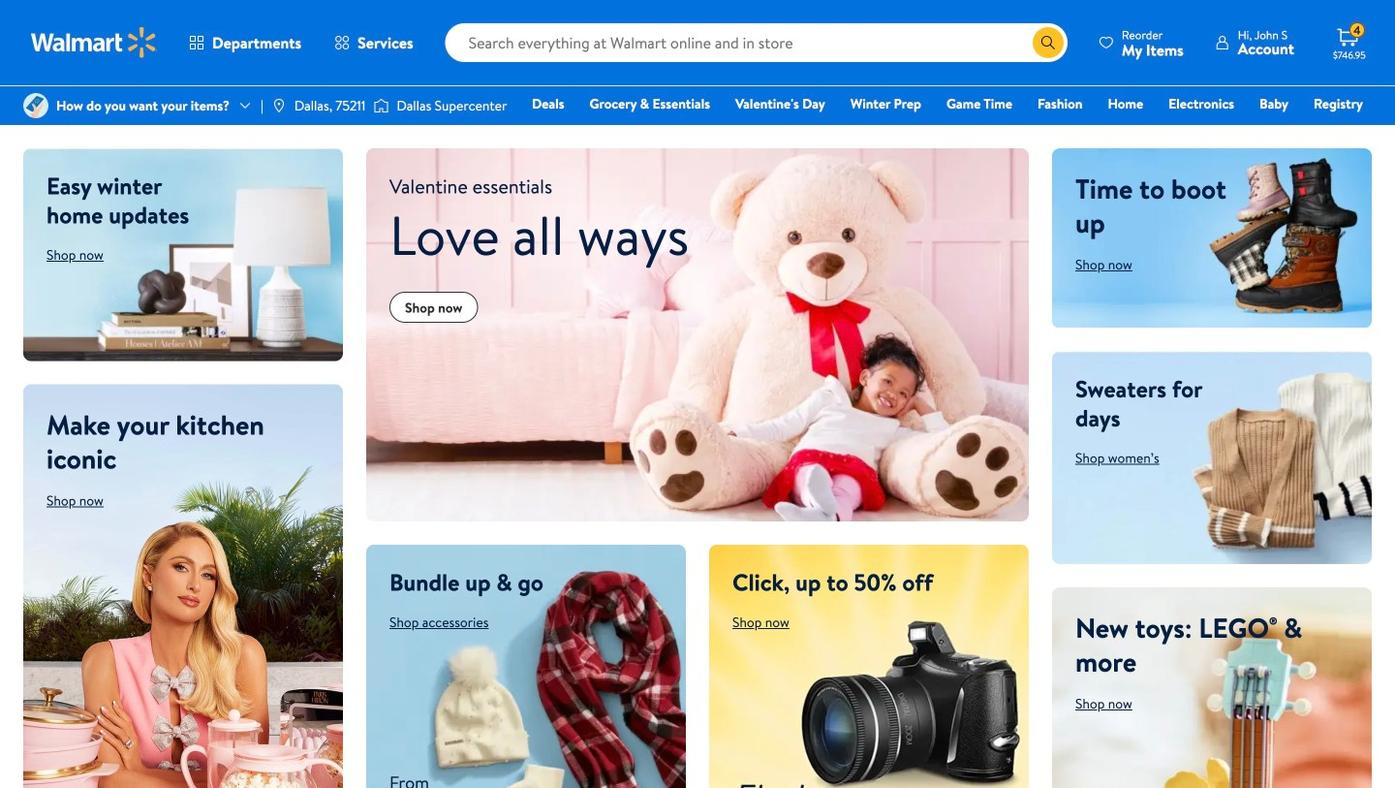 Task type: vqa. For each thing, say whether or not it's contained in the screenshot.
left  image
yes



Task type: describe. For each thing, give the bounding box(es) containing it.
Search search field
[[446, 23, 1068, 62]]

0 horizontal spatial  image
[[23, 93, 48, 118]]

Walmart Site-Wide search field
[[446, 23, 1068, 62]]

1 horizontal spatial  image
[[374, 96, 389, 115]]



Task type: locate. For each thing, give the bounding box(es) containing it.
walmart image
[[31, 27, 157, 58]]

 image
[[271, 98, 287, 113]]

search icon image
[[1041, 35, 1056, 50]]

 image
[[23, 93, 48, 118], [374, 96, 389, 115]]

clear search field text image
[[1010, 35, 1025, 50]]



